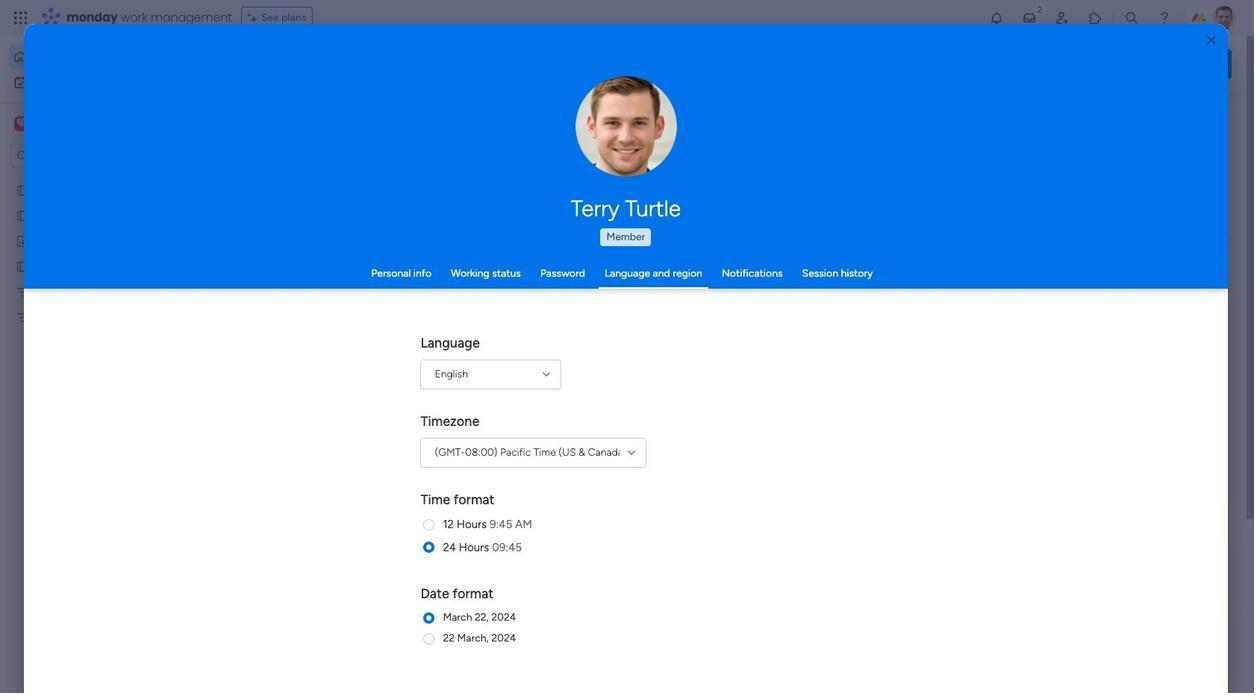 Task type: describe. For each thing, give the bounding box(es) containing it.
see plans image
[[248, 10, 261, 26]]

component image
[[494, 296, 507, 310]]

invite members image
[[1055, 10, 1070, 25]]

Search in workspace field
[[31, 148, 125, 165]]

remove from favorites image
[[443, 273, 458, 288]]

select product image
[[13, 10, 28, 25]]

add to favorites image
[[687, 273, 702, 288]]

help center element
[[1008, 616, 1232, 676]]

component image for add to favorites icon to the top
[[738, 296, 751, 310]]

1 vertical spatial public dashboard image
[[738, 273, 754, 289]]

dapulse x slim image
[[1210, 108, 1228, 126]]

monday marketplace image
[[1088, 10, 1103, 25]]

help image
[[1158, 10, 1173, 25]]

close image
[[1208, 35, 1217, 46]]



Task type: vqa. For each thing, say whether or not it's contained in the screenshot.
Close icon
yes



Task type: locate. For each thing, give the bounding box(es) containing it.
component image for the remove from favorites icon
[[249, 296, 263, 310]]

0 horizontal spatial add to favorites image
[[443, 456, 458, 471]]

workspace selection element
[[14, 115, 125, 134]]

0 horizontal spatial public dashboard image
[[16, 234, 30, 248]]

search everything image
[[1125, 10, 1140, 25]]

2 image
[[1034, 1, 1047, 18]]

0 vertical spatial add to favorites image
[[931, 273, 946, 288]]

terry turtle image
[[1213, 6, 1237, 30]]

notifications image
[[990, 10, 1005, 25]]

2 component image from the left
[[738, 296, 751, 310]]

workspace image
[[14, 116, 29, 132], [17, 116, 27, 132]]

list box
[[0, 174, 190, 531]]

1 vertical spatial add to favorites image
[[443, 456, 458, 471]]

0 horizontal spatial component image
[[249, 296, 263, 310]]

add to favorites image
[[931, 273, 946, 288], [443, 456, 458, 471]]

2 vertical spatial option
[[0, 177, 190, 180]]

update feed image
[[1023, 10, 1037, 25]]

quick search results list box
[[231, 140, 973, 521]]

1 horizontal spatial public dashboard image
[[738, 273, 754, 289]]

1 vertical spatial option
[[9, 70, 182, 94]]

component image
[[249, 296, 263, 310], [738, 296, 751, 310]]

2 workspace image from the left
[[17, 116, 27, 132]]

1 component image from the left
[[249, 296, 263, 310]]

option
[[9, 45, 182, 69], [9, 70, 182, 94], [0, 177, 190, 180]]

public board image
[[16, 183, 30, 197], [16, 208, 30, 223], [16, 259, 30, 273], [249, 273, 266, 289], [494, 273, 510, 289]]

getting started element
[[1008, 544, 1232, 604]]

1 workspace image from the left
[[14, 116, 29, 132]]

1 horizontal spatial add to favorites image
[[931, 273, 946, 288]]

0 vertical spatial public dashboard image
[[16, 234, 30, 248]]

public dashboard image
[[16, 234, 30, 248], [738, 273, 754, 289]]

0 vertical spatial option
[[9, 45, 182, 69]]

1 horizontal spatial component image
[[738, 296, 751, 310]]



